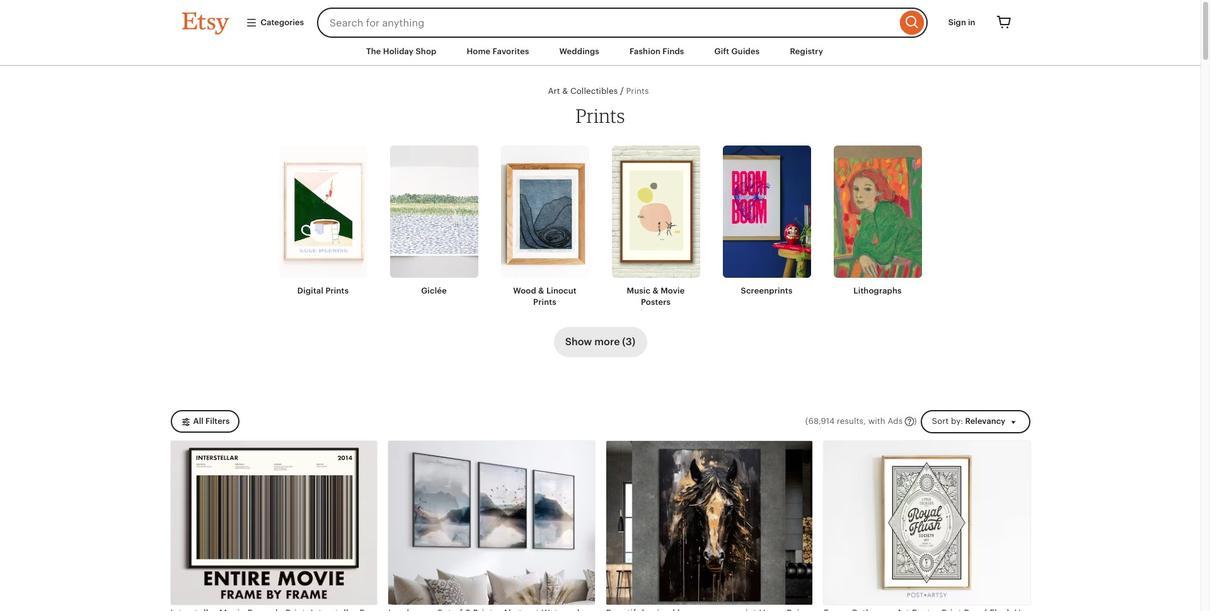 Task type: describe. For each thing, give the bounding box(es) containing it.
gift guides
[[715, 47, 760, 56]]

the
[[366, 47, 381, 56]]

holiday
[[383, 47, 414, 56]]

home
[[467, 47, 491, 56]]

music & movie posters
[[627, 286, 685, 307]]

by:
[[951, 417, 963, 426]]

none search field inside banner
[[317, 8, 928, 38]]

gift guides link
[[705, 40, 769, 63]]

in
[[968, 18, 976, 27]]

guides
[[732, 47, 760, 56]]

art & collectibles link
[[548, 86, 618, 96]]

wood & linocut prints
[[513, 286, 577, 307]]

linocut
[[547, 286, 577, 296]]

& for prints
[[538, 286, 544, 296]]

sort
[[932, 417, 949, 426]]

art
[[548, 86, 560, 96]]

giclée
[[421, 286, 447, 296]]

categories
[[261, 18, 304, 27]]

filters
[[206, 417, 230, 426]]

banner containing categories
[[159, 0, 1042, 38]]

landscape set of 3 prints, abstract watercolour bedroom wall art, grey blue wall art mountain, nordic wall art, boho home decor, living room image
[[388, 441, 595, 605]]

funny bathroom art poster print royal flush vintage style playing card wall art toilet humor restroom decor amusing gift for him or her image
[[824, 441, 1030, 605]]

fashion finds
[[630, 47, 684, 56]]

registry
[[790, 47, 823, 56]]

weddings link
[[550, 40, 609, 63]]

the holiday shop
[[366, 47, 437, 56]]

more
[[595, 336, 620, 348]]

relevancy
[[965, 417, 1006, 426]]

all filters
[[193, 417, 230, 426]]

fashion finds link
[[620, 40, 694, 63]]

show more (3)
[[565, 336, 636, 348]]

sign in button
[[939, 11, 985, 34]]

music & movie posters link
[[612, 146, 700, 308]]

& for posters
[[653, 286, 659, 296]]

show more (3) button
[[554, 327, 647, 358]]

(3)
[[622, 336, 636, 348]]

categories button
[[236, 11, 313, 34]]

screenprints
[[741, 286, 793, 296]]

art & collectibles / prints
[[548, 86, 649, 96]]

shop
[[416, 47, 437, 56]]

)
[[914, 417, 917, 426]]

prints inside digital prints link
[[326, 286, 349, 296]]

finds
[[663, 47, 684, 56]]

prints down art & collectibles / prints
[[576, 104, 625, 127]]

wood & linocut prints link
[[501, 146, 589, 308]]

fashion
[[630, 47, 661, 56]]

results,
[[837, 417, 866, 426]]



Task type: locate. For each thing, give the bounding box(es) containing it.
prints
[[626, 86, 649, 96], [576, 104, 625, 127], [326, 286, 349, 296], [533, 298, 557, 307]]

gift
[[715, 47, 730, 56]]

posters
[[641, 298, 671, 307]]

sort by: relevancy
[[932, 417, 1006, 426]]

( 68,914 results,
[[806, 417, 866, 426]]

ads
[[888, 417, 903, 426]]

& right wood
[[538, 286, 544, 296]]

wood
[[513, 286, 536, 296]]

& up posters
[[653, 286, 659, 296]]

screenprints link
[[723, 146, 811, 297]]

& right art
[[562, 86, 568, 96]]

& inside art & collectibles / prints
[[562, 86, 568, 96]]

favorites
[[493, 47, 529, 56]]

prints right /
[[626, 86, 649, 96]]

sign
[[949, 18, 966, 27]]

all filters button
[[171, 411, 239, 433]]

68,914
[[809, 417, 835, 426]]

with
[[869, 417, 886, 426]]

2 horizontal spatial &
[[653, 286, 659, 296]]

1 horizontal spatial &
[[562, 86, 568, 96]]

digital
[[297, 286, 324, 296]]

prints inside art & collectibles / prints
[[626, 86, 649, 96]]

digital prints
[[297, 286, 349, 296]]

with ads
[[869, 417, 903, 426]]

& for /
[[562, 86, 568, 96]]

& inside music & movie posters
[[653, 286, 659, 296]]

home favorites
[[467, 47, 529, 56]]

lithographs
[[854, 286, 902, 296]]

interstellar movie barcode print, interstellar print, interstellar poster, christopher nolan prints, film student gifts, movie buff gifts image
[[171, 441, 377, 605]]

beautiful animal horse canvas print horse painting large canvas art large original horse oil painting on canvas animal wall art abstract art image
[[606, 441, 813, 605]]

registry link
[[781, 40, 833, 63]]

giclée link
[[390, 146, 478, 297]]

lithographs link
[[834, 146, 922, 297]]

& inside wood & linocut prints
[[538, 286, 544, 296]]

the holiday shop link
[[357, 40, 446, 63]]

show
[[565, 336, 592, 348]]

all
[[193, 417, 204, 426]]

movie
[[661, 286, 685, 296]]

prints inside wood & linocut prints
[[533, 298, 557, 307]]

home favorites link
[[457, 40, 539, 63]]

menu bar
[[159, 38, 1042, 66]]

/
[[620, 86, 624, 96]]

None search field
[[317, 8, 928, 38]]

(
[[806, 417, 808, 426]]

menu bar containing the holiday shop
[[159, 38, 1042, 66]]

weddings
[[560, 47, 600, 56]]

prints down linocut
[[533, 298, 557, 307]]

&
[[562, 86, 568, 96], [538, 286, 544, 296], [653, 286, 659, 296]]

prints right digital
[[326, 286, 349, 296]]

digital prints link
[[279, 146, 367, 297]]

music
[[627, 286, 651, 296]]

banner
[[159, 0, 1042, 38]]

Search for anything text field
[[317, 8, 897, 38]]

collectibles
[[571, 86, 618, 96]]

0 horizontal spatial &
[[538, 286, 544, 296]]

sign in
[[949, 18, 976, 27]]



Task type: vqa. For each thing, say whether or not it's contained in the screenshot.
the Minimalistic Crossbody Bag Loden Green Leather, small satchel bag, handbag, leather purse, 13 colors available image
no



